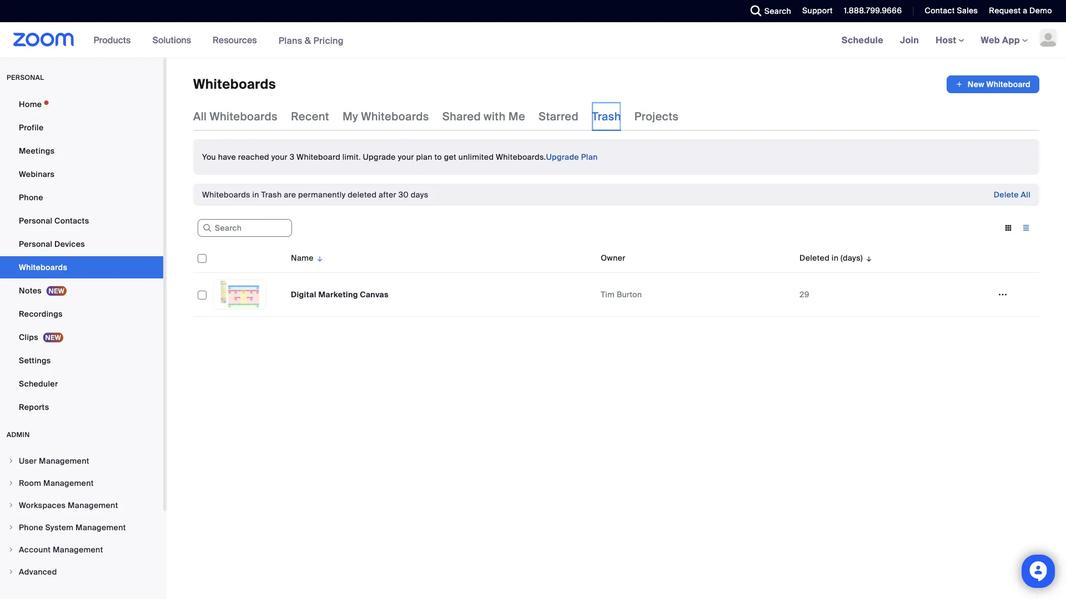 Task type: vqa. For each thing, say whether or not it's contained in the screenshot.
One to the right
no



Task type: locate. For each thing, give the bounding box(es) containing it.
1 horizontal spatial in
[[832, 253, 839, 263]]

whiteboards
[[193, 76, 276, 93], [210, 109, 278, 124], [361, 109, 429, 124], [202, 190, 250, 200], [19, 262, 67, 273]]

user management
[[19, 456, 89, 467]]

0 horizontal spatial trash
[[261, 190, 282, 200]]

join link
[[892, 22, 928, 58]]

delete all button
[[994, 186, 1031, 204]]

upgrade left plan
[[546, 152, 579, 162]]

2 your from the left
[[398, 152, 414, 162]]

meetings link
[[0, 140, 163, 162]]

0 horizontal spatial whiteboard
[[297, 152, 340, 162]]

1 horizontal spatial all
[[1021, 190, 1031, 200]]

request a demo link
[[981, 0, 1066, 22], [989, 6, 1052, 16]]

have
[[218, 152, 236, 162]]

all right the delete
[[1021, 190, 1031, 200]]

0 vertical spatial phone
[[19, 192, 43, 203]]

management up "room management"
[[39, 456, 89, 467]]

personal contacts link
[[0, 210, 163, 232]]

right image inside room management menu item
[[8, 480, 14, 487]]

1 vertical spatial personal
[[19, 239, 52, 249]]

reports
[[19, 402, 49, 413]]

0 vertical spatial trash
[[592, 109, 621, 124]]

whiteboards inside whiteboards in trash are permanently deleted after 30 days alert
[[202, 190, 250, 200]]

2 phone from the top
[[19, 523, 43, 533]]

right image inside user management menu item
[[8, 458, 14, 465]]

trash
[[592, 109, 621, 124], [261, 190, 282, 200]]

personal
[[19, 216, 52, 226], [19, 239, 52, 249]]

add image
[[956, 79, 963, 90]]

arrow down image
[[863, 252, 873, 265]]

days
[[411, 190, 428, 200]]

recordings
[[19, 309, 63, 319]]

in for deleted
[[832, 253, 839, 263]]

right image
[[8, 458, 14, 465], [8, 503, 14, 509], [8, 525, 14, 531], [8, 569, 14, 576]]

whiteboards down personal devices in the top of the page
[[19, 262, 67, 273]]

search
[[765, 6, 791, 16]]

zoom logo image
[[13, 33, 74, 47]]

scheduler
[[19, 379, 58, 389]]

in for whiteboards
[[252, 190, 259, 200]]

0 vertical spatial right image
[[8, 480, 14, 487]]

demo
[[1030, 6, 1052, 16]]

phone for phone system management
[[19, 523, 43, 533]]

personal menu menu
[[0, 93, 163, 420]]

management for workspaces management
[[68, 501, 118, 511]]

1 vertical spatial phone
[[19, 523, 43, 533]]

phone system management
[[19, 523, 126, 533]]

banner
[[0, 22, 1066, 59]]

whiteboards application
[[193, 76, 1040, 93]]

management up workspaces management
[[43, 478, 94, 489]]

phone up account
[[19, 523, 43, 533]]

whiteboards up all whiteboards
[[193, 76, 276, 93]]

1 phone from the top
[[19, 192, 43, 203]]

in left (days)
[[832, 253, 839, 263]]

0 horizontal spatial in
[[252, 190, 259, 200]]

1.888.799.9666 button up schedule at top
[[836, 0, 905, 22]]

0 vertical spatial personal
[[19, 216, 52, 226]]

unlimited
[[459, 152, 494, 162]]

scheduler link
[[0, 373, 163, 395]]

right image left room on the left bottom of the page
[[8, 480, 14, 487]]

starred
[[539, 109, 579, 124]]

0 vertical spatial all
[[193, 109, 207, 124]]

right image left account
[[8, 547, 14, 554]]

right image inside the 'workspaces management' menu item
[[8, 503, 14, 509]]

all inside tabs of all whiteboard page tab list
[[193, 109, 207, 124]]

my whiteboards
[[343, 109, 429, 124]]

personal down the personal contacts
[[19, 239, 52, 249]]

0 vertical spatial whiteboard
[[987, 79, 1031, 89]]

advanced menu item
[[0, 562, 163, 583]]

management inside 'menu item'
[[53, 545, 103, 555]]

upgrade right the limit.
[[363, 152, 396, 162]]

devices
[[54, 239, 85, 249]]

trash down the whiteboards application
[[592, 109, 621, 124]]

trash left are
[[261, 190, 282, 200]]

host button
[[936, 34, 964, 46]]

phone inside menu item
[[19, 523, 43, 533]]

1 horizontal spatial your
[[398, 152, 414, 162]]

0 horizontal spatial all
[[193, 109, 207, 124]]

your
[[271, 152, 288, 162], [398, 152, 414, 162]]

profile
[[19, 122, 44, 133]]

in inside application
[[832, 253, 839, 263]]

you
[[202, 152, 216, 162]]

whiteboards in trash are permanently deleted after 30 days alert
[[202, 189, 428, 200]]

schedule link
[[833, 22, 892, 58]]

web
[[981, 34, 1000, 46]]

phone system management menu item
[[0, 518, 163, 539]]

right image left system
[[8, 525, 14, 531]]

app
[[1002, 34, 1020, 46]]

3
[[290, 152, 295, 162]]

whiteboards down have
[[202, 190, 250, 200]]

phone inside personal menu menu
[[19, 192, 43, 203]]

all up 'you'
[[193, 109, 207, 124]]

2 personal from the top
[[19, 239, 52, 249]]

all inside delete all button
[[1021, 190, 1031, 200]]

resources button
[[213, 22, 262, 58]]

29
[[800, 290, 810, 300]]

management
[[39, 456, 89, 467], [43, 478, 94, 489], [68, 501, 118, 511], [76, 523, 126, 533], [53, 545, 103, 555]]

schedule
[[842, 34, 884, 46]]

1 vertical spatial right image
[[8, 547, 14, 554]]

0 horizontal spatial upgrade
[[363, 152, 396, 162]]

0 horizontal spatial your
[[271, 152, 288, 162]]

clips
[[19, 332, 38, 343]]

admin menu menu
[[0, 451, 163, 584]]

1.888.799.9666
[[844, 6, 902, 16]]

profile link
[[0, 117, 163, 139]]

application
[[193, 244, 1040, 317]]

whiteboard right 3
[[297, 152, 340, 162]]

4 right image from the top
[[8, 569, 14, 576]]

whiteboards.
[[496, 152, 546, 162]]

workspaces management
[[19, 501, 118, 511]]

burton
[[617, 290, 642, 300]]

right image for room management
[[8, 480, 14, 487]]

tabs of all whiteboard page tab list
[[193, 102, 679, 131]]

personal contacts
[[19, 216, 89, 226]]

1 right image from the top
[[8, 458, 14, 465]]

2 right image from the top
[[8, 547, 14, 554]]

whiteboard right new
[[987, 79, 1031, 89]]

right image
[[8, 480, 14, 487], [8, 547, 14, 554]]

phone
[[19, 192, 43, 203], [19, 523, 43, 533]]

your left plan at the top of page
[[398, 152, 414, 162]]

1 personal from the top
[[19, 216, 52, 226]]

3 right image from the top
[[8, 525, 14, 531]]

1 vertical spatial in
[[832, 253, 839, 263]]

right image left advanced
[[8, 569, 14, 576]]

management down room management menu item
[[68, 501, 118, 511]]

management down phone system management menu item
[[53, 545, 103, 555]]

1 right image from the top
[[8, 480, 14, 487]]

products
[[94, 34, 131, 46]]

solutions
[[152, 34, 191, 46]]

personal up personal devices in the top of the page
[[19, 216, 52, 226]]

1 horizontal spatial upgrade
[[546, 152, 579, 162]]

phone down webinars
[[19, 192, 43, 203]]

settings link
[[0, 350, 163, 372]]

solutions button
[[152, 22, 196, 58]]

meetings navigation
[[833, 22, 1066, 59]]

admin
[[7, 431, 30, 440]]

personal
[[7, 73, 44, 82]]

advanced
[[19, 567, 57, 578]]

1 vertical spatial trash
[[261, 190, 282, 200]]

resources
[[213, 34, 257, 46]]

new
[[968, 79, 985, 89]]

right image inside "advanced" menu item
[[8, 569, 14, 576]]

grid mode, not selected image
[[1000, 223, 1017, 233]]

1 horizontal spatial whiteboard
[[987, 79, 1031, 89]]

2 right image from the top
[[8, 503, 14, 509]]

personal for personal devices
[[19, 239, 52, 249]]

contacts
[[54, 216, 89, 226]]

your left 3
[[271, 152, 288, 162]]

0 vertical spatial in
[[252, 190, 259, 200]]

management down the 'workspaces management' menu item
[[76, 523, 126, 533]]

right image left workspaces
[[8, 503, 14, 509]]

right image for user
[[8, 458, 14, 465]]

trash inside tabs of all whiteboard page tab list
[[592, 109, 621, 124]]

right image inside phone system management menu item
[[8, 525, 14, 531]]

phone link
[[0, 187, 163, 209]]

in inside alert
[[252, 190, 259, 200]]

plans & pricing link
[[279, 35, 344, 46], [279, 35, 344, 46]]

in left are
[[252, 190, 259, 200]]

right image inside "account management" 'menu item'
[[8, 547, 14, 554]]

application containing name
[[193, 244, 1040, 317]]

in
[[252, 190, 259, 200], [832, 253, 839, 263]]

upgrade
[[363, 152, 396, 162], [546, 152, 579, 162]]

1 vertical spatial all
[[1021, 190, 1031, 200]]

whiteboards up the you have reached your 3 whiteboard limit. upgrade your plan to get unlimited whiteboards. upgrade plan
[[361, 109, 429, 124]]

a
[[1023, 6, 1028, 16]]

right image left user
[[8, 458, 14, 465]]

whiteboard
[[987, 79, 1031, 89], [297, 152, 340, 162]]

1 horizontal spatial trash
[[592, 109, 621, 124]]

1.888.799.9666 button
[[836, 0, 905, 22], [844, 6, 902, 16]]



Task type: describe. For each thing, give the bounding box(es) containing it.
with
[[484, 109, 506, 124]]

account management menu item
[[0, 540, 163, 561]]

shared
[[442, 109, 481, 124]]

pricing
[[313, 35, 344, 46]]

thumbnail of digital marketing canvas image
[[214, 280, 266, 309]]

you have reached your 3 whiteboard limit. upgrade your plan to get unlimited whiteboards. upgrade plan
[[202, 152, 598, 162]]

my
[[343, 109, 358, 124]]

upgrade plan button
[[546, 148, 598, 166]]

whiteboard inside button
[[987, 79, 1031, 89]]

host
[[936, 34, 959, 46]]

me
[[509, 109, 525, 124]]

projects
[[635, 109, 679, 124]]

management for room management
[[43, 478, 94, 489]]

recordings link
[[0, 303, 163, 325]]

user management menu item
[[0, 451, 163, 472]]

delete
[[994, 190, 1019, 200]]

request a demo
[[989, 6, 1052, 16]]

reached
[[238, 152, 269, 162]]

management for user management
[[39, 456, 89, 467]]

web app button
[[981, 34, 1028, 46]]

all whiteboards
[[193, 109, 278, 124]]

marketing
[[318, 290, 358, 300]]

clips link
[[0, 327, 163, 349]]

limit.
[[343, 152, 361, 162]]

list mode, selected image
[[1017, 223, 1035, 233]]

2 upgrade from the left
[[546, 152, 579, 162]]

search button
[[742, 0, 794, 22]]

1 upgrade from the left
[[363, 152, 396, 162]]

digital marketing canvas
[[291, 290, 389, 300]]

workspaces
[[19, 501, 66, 511]]

arrow down image
[[314, 252, 324, 265]]

account management
[[19, 545, 103, 555]]

personal for personal contacts
[[19, 216, 52, 226]]

profile picture image
[[1040, 29, 1057, 47]]

deleted in (days)
[[800, 253, 863, 263]]

notes link
[[0, 280, 163, 302]]

webinars link
[[0, 163, 163, 185]]

1.888.799.9666 button up schedule 'link'
[[844, 6, 902, 16]]

tim
[[601, 290, 615, 300]]

workspaces management menu item
[[0, 495, 163, 516]]

sales
[[957, 6, 978, 16]]

reports link
[[0, 397, 163, 419]]

user
[[19, 456, 37, 467]]

&
[[305, 35, 311, 46]]

after
[[379, 190, 397, 200]]

shared with me
[[442, 109, 525, 124]]

home link
[[0, 93, 163, 116]]

permanently
[[298, 190, 346, 200]]

contact sales
[[925, 6, 978, 16]]

personal devices
[[19, 239, 85, 249]]

plans
[[279, 35, 302, 46]]

(days)
[[841, 253, 863, 263]]

room management menu item
[[0, 473, 163, 494]]

banner containing products
[[0, 22, 1066, 59]]

phone for phone
[[19, 192, 43, 203]]

whiteboards inside application
[[193, 76, 276, 93]]

system
[[45, 523, 74, 533]]

product information navigation
[[85, 22, 352, 59]]

get
[[444, 152, 457, 162]]

new whiteboard button
[[947, 76, 1040, 93]]

webinars
[[19, 169, 55, 179]]

products button
[[94, 22, 136, 58]]

deleted
[[800, 253, 830, 263]]

settings
[[19, 356, 51, 366]]

whiteboards inside whiteboards link
[[19, 262, 67, 273]]

to
[[435, 152, 442, 162]]

management for account management
[[53, 545, 103, 555]]

recent
[[291, 109, 329, 124]]

account
[[19, 545, 51, 555]]

right image for account management
[[8, 547, 14, 554]]

1 vertical spatial whiteboard
[[297, 152, 340, 162]]

meetings
[[19, 146, 55, 156]]

request
[[989, 6, 1021, 16]]

web app
[[981, 34, 1020, 46]]

home
[[19, 99, 42, 109]]

support
[[803, 6, 833, 16]]

join
[[900, 34, 919, 46]]

trash inside alert
[[261, 190, 282, 200]]

owner
[[601, 253, 626, 263]]

deleted
[[348, 190, 377, 200]]

Search text field
[[198, 219, 292, 237]]

plan
[[416, 152, 432, 162]]

1 your from the left
[[271, 152, 288, 162]]

whiteboards up reached on the top left of the page
[[210, 109, 278, 124]]

30
[[399, 190, 409, 200]]

whiteboards in trash are permanently deleted after 30 days
[[202, 190, 428, 200]]

tim burton
[[601, 290, 642, 300]]

room management
[[19, 478, 94, 489]]

more options for digital marketing canvas image
[[994, 290, 1012, 300]]

delete all
[[994, 190, 1031, 200]]

plans & pricing
[[279, 35, 344, 46]]

plan
[[581, 152, 598, 162]]

contact
[[925, 6, 955, 16]]

right image for phone
[[8, 525, 14, 531]]

room
[[19, 478, 41, 489]]

are
[[284, 190, 296, 200]]

personal devices link
[[0, 233, 163, 255]]

right image for workspaces
[[8, 503, 14, 509]]

whiteboards link
[[0, 257, 163, 279]]

name
[[291, 253, 314, 263]]



